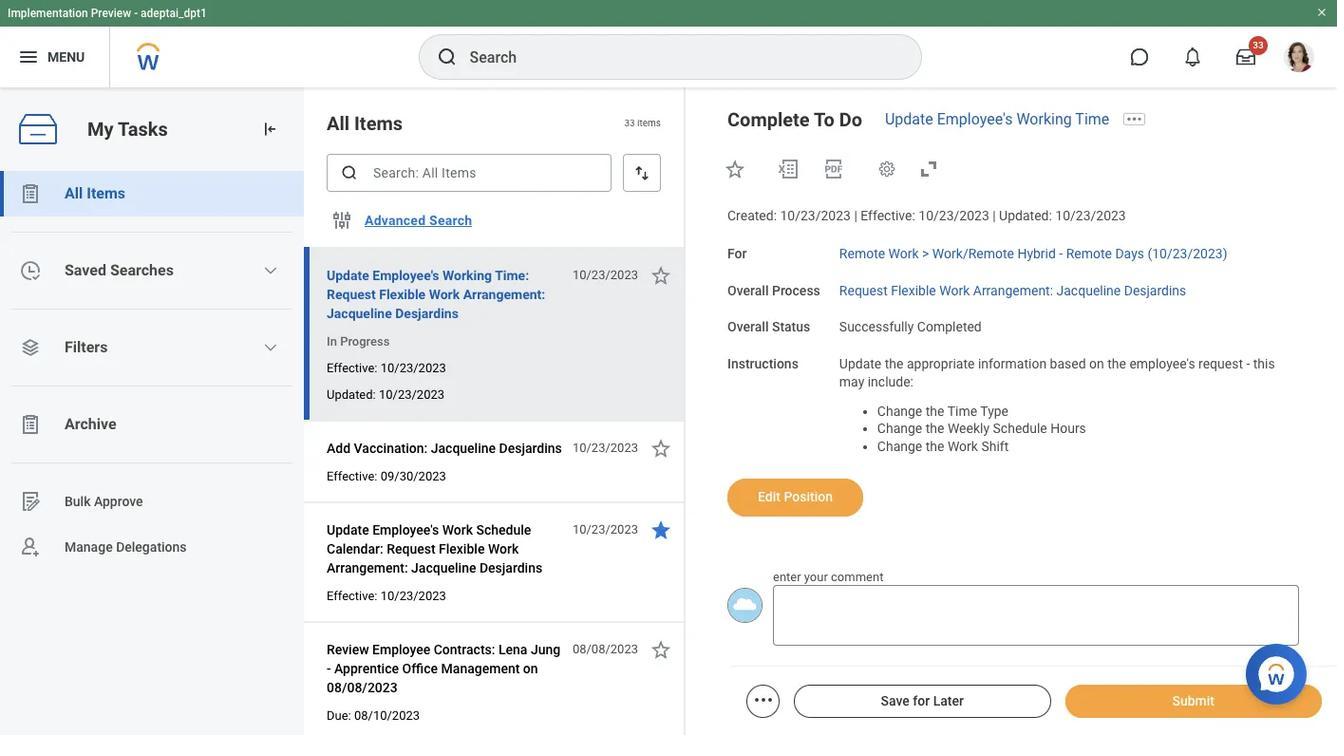 Task type: describe. For each thing, give the bounding box(es) containing it.
effective: down gear icon
[[861, 208, 915, 223]]

2 change from the top
[[877, 421, 922, 436]]

3 change from the top
[[877, 439, 922, 454]]

days
[[1115, 246, 1144, 261]]

menu
[[47, 49, 85, 64]]

2 effective: 10/23/2023 from the top
[[327, 589, 446, 603]]

1 remote from the left
[[839, 246, 885, 261]]

add
[[327, 441, 351, 456]]

all items inside button
[[65, 184, 125, 202]]

all inside button
[[65, 184, 83, 202]]

based
[[1050, 356, 1086, 371]]

effective: down in progress on the left top of the page
[[327, 361, 377, 375]]

2 remote from the left
[[1066, 246, 1112, 261]]

created: 10/23/2023 | effective: 10/23/2023 | updated: 10/23/2023
[[727, 208, 1126, 223]]

overall status element
[[839, 308, 982, 336]]

saved searches button
[[0, 248, 304, 293]]

in
[[327, 334, 337, 349]]

in progress
[[327, 334, 390, 349]]

overall process
[[727, 283, 820, 298]]

include:
[[868, 374, 914, 389]]

arrangement: inside update employee's working time: request flexible work arrangement: jacqueline desjardins
[[463, 287, 545, 302]]

searches
[[110, 261, 174, 279]]

adeptai_dpt1
[[141, 7, 207, 20]]

Search: All Items text field
[[327, 154, 612, 192]]

preview
[[91, 7, 131, 20]]

weekly
[[948, 421, 990, 436]]

updated: 10/23/2023
[[327, 387, 444, 402]]

star image for add vaccination: jacqueline desjardins
[[650, 437, 672, 460]]

33 button
[[1225, 36, 1268, 78]]

1 | from the left
[[854, 208, 857, 223]]

management
[[441, 661, 520, 676]]

enter your comment text field
[[773, 585, 1299, 646]]

add vaccination: jacqueline desjardins button
[[327, 437, 562, 460]]

(10/23/2023)
[[1148, 246, 1227, 261]]

time:
[[495, 268, 529, 283]]

review employee contracts: lena jung - apprentice office management on 08/08/2023
[[327, 642, 560, 695]]

complete to do
[[727, 108, 862, 131]]

process
[[772, 283, 820, 298]]

status
[[772, 319, 810, 335]]

work inside update employee's working time: request flexible work arrangement: jacqueline desjardins
[[429, 287, 460, 302]]

notifications large image
[[1183, 47, 1202, 66]]

progress
[[340, 334, 390, 349]]

overall for overall status
[[727, 319, 769, 335]]

effective: down add
[[327, 469, 377, 483]]

star image for update employee's work schedule calendar: request flexible work arrangement: jacqueline desjardins
[[650, 518, 672, 541]]

chevron down image
[[263, 340, 279, 355]]

request
[[1199, 356, 1243, 371]]

1 change from the top
[[877, 403, 922, 418]]

search
[[429, 213, 472, 228]]

archive
[[65, 415, 116, 433]]

information
[[978, 356, 1047, 371]]

transformation import image
[[260, 120, 279, 139]]

update employee's working time: request flexible work arrangement: jacqueline desjardins
[[327, 268, 545, 321]]

save for later button
[[794, 685, 1051, 718]]

type
[[980, 403, 1009, 418]]

the left the employee's
[[1108, 356, 1126, 371]]

hybrid
[[1017, 246, 1056, 261]]

vaccination:
[[354, 441, 428, 456]]

desjardins inside button
[[499, 441, 562, 456]]

jung
[[531, 642, 560, 657]]

chevron down image
[[263, 263, 279, 278]]

jacqueline inside button
[[431, 441, 496, 456]]

jacqueline down 'days'
[[1056, 283, 1121, 298]]

save
[[881, 693, 910, 708]]

33 for 33
[[1253, 40, 1264, 50]]

bulk approve
[[65, 493, 143, 509]]

all inside item list element
[[327, 112, 350, 135]]

clipboard image for all items
[[19, 182, 42, 205]]

approve
[[94, 493, 143, 509]]

08/08/2023 inside review employee contracts: lena jung - apprentice office management on 08/08/2023
[[327, 680, 398, 695]]

update for update employee's working time: request flexible work arrangement: jacqueline desjardins
[[327, 268, 369, 283]]

working for time
[[1016, 110, 1072, 128]]

archive button
[[0, 402, 304, 447]]

for
[[727, 246, 747, 261]]

>
[[922, 246, 929, 261]]

the left the weekly
[[926, 421, 944, 436]]

your
[[804, 569, 828, 584]]

position
[[784, 489, 833, 504]]

item list element
[[304, 87, 686, 735]]

employee's for update employee's working time
[[937, 110, 1013, 128]]

items
[[637, 118, 661, 128]]

working for time:
[[442, 268, 492, 283]]

1 horizontal spatial updated:
[[999, 208, 1052, 223]]

employee
[[372, 642, 430, 657]]

request inside update employee's working time: request flexible work arrangement: jacqueline desjardins
[[327, 287, 376, 302]]

overall for overall process
[[727, 283, 769, 298]]

saved searches
[[65, 261, 174, 279]]

desjardins inside update employee's working time: request flexible work arrangement: jacqueline desjardins
[[395, 306, 459, 321]]

the down appropriate
[[926, 403, 944, 418]]

08/10/2023
[[354, 708, 420, 723]]

review
[[327, 642, 369, 657]]

advanced search button
[[357, 201, 480, 239]]

inbox large image
[[1236, 47, 1255, 66]]

advanced
[[365, 213, 426, 228]]

flexible inside update employee's working time: request flexible work arrangement: jacqueline desjardins
[[379, 287, 426, 302]]

update employee's working time
[[885, 110, 1109, 128]]

update for update the appropriate information based on the employee's request - this may include:
[[839, 356, 882, 371]]

lena
[[499, 642, 527, 657]]

remote work > work/remote hybrid - remote days (10/23/2023) link
[[839, 242, 1227, 261]]

enter your comment
[[773, 569, 884, 584]]

work/remote
[[932, 246, 1014, 261]]

shift
[[981, 439, 1009, 454]]

star image for review employee contracts: lena jung - apprentice office management on 08/08/2023
[[650, 638, 672, 661]]

implementation
[[8, 7, 88, 20]]

list containing all items
[[0, 171, 304, 570]]

do
[[839, 108, 862, 131]]

- inside remote work > work/remote hybrid - remote days (10/23/2023) link
[[1059, 246, 1063, 261]]

effective: down calendar:
[[327, 589, 377, 603]]

clock check image
[[19, 259, 42, 282]]

0 vertical spatial search image
[[435, 46, 458, 68]]

2 horizontal spatial arrangement:
[[973, 283, 1053, 298]]

justify image
[[17, 46, 40, 68]]

- inside review employee contracts: lena jung - apprentice office management on 08/08/2023
[[327, 661, 331, 676]]

enter
[[773, 569, 801, 584]]

all items inside item list element
[[327, 112, 403, 135]]

filters
[[65, 338, 108, 356]]

33 items
[[624, 118, 661, 128]]

filters button
[[0, 325, 304, 370]]

export to excel image
[[777, 158, 800, 180]]

request flexible work arrangement: jacqueline desjardins
[[839, 283, 1186, 298]]

appropriate
[[907, 356, 975, 371]]

save for later
[[881, 693, 964, 708]]

updated: inside item list element
[[327, 387, 376, 402]]

09/30/2023
[[381, 469, 446, 483]]



Task type: locate. For each thing, give the bounding box(es) containing it.
on right based
[[1089, 356, 1104, 371]]

1 horizontal spatial items
[[354, 112, 403, 135]]

overall status
[[727, 319, 810, 335]]

work inside change the time type change the weekly schedule hours change the work shift
[[948, 439, 978, 454]]

- inside the menu banner
[[134, 7, 138, 20]]

submit
[[1172, 693, 1215, 708]]

1 vertical spatial items
[[87, 184, 125, 202]]

employee's
[[1130, 356, 1195, 371]]

advanced search
[[365, 213, 472, 228]]

clipboard image inside 'all items' button
[[19, 182, 42, 205]]

calendar:
[[327, 541, 383, 556]]

apprentice
[[334, 661, 399, 676]]

successfully completed
[[839, 319, 982, 335]]

2 vertical spatial employee's
[[372, 522, 439, 537]]

update employee's working time link
[[885, 110, 1109, 128]]

0 vertical spatial 33
[[1253, 40, 1264, 50]]

jacqueline inside update employee's working time: request flexible work arrangement: jacqueline desjardins
[[327, 306, 392, 321]]

1 clipboard image from the top
[[19, 182, 42, 205]]

change
[[877, 403, 922, 418], [877, 421, 922, 436], [877, 439, 922, 454]]

1 vertical spatial schedule
[[476, 522, 531, 537]]

update employee's work schedule calendar: request flexible work arrangement: jacqueline desjardins
[[327, 522, 542, 575]]

complete
[[727, 108, 810, 131]]

0 horizontal spatial 33
[[624, 118, 635, 128]]

0 vertical spatial schedule
[[993, 421, 1047, 436]]

flexible inside update employee's work schedule calendar: request flexible work arrangement: jacqueline desjardins
[[439, 541, 485, 556]]

arrangement: inside update employee's work schedule calendar: request flexible work arrangement: jacqueline desjardins
[[327, 560, 408, 575]]

update for update employee's working time
[[885, 110, 933, 128]]

0 vertical spatial working
[[1016, 110, 1072, 128]]

request up in progress on the left top of the page
[[327, 287, 376, 302]]

star image
[[724, 158, 746, 180], [650, 437, 672, 460], [650, 518, 672, 541], [650, 638, 672, 661]]

employee's for update employee's work schedule calendar: request flexible work arrangement: jacqueline desjardins
[[372, 522, 439, 537]]

change the time type change the weekly schedule hours change the work shift
[[877, 403, 1086, 454]]

remote work > work/remote hybrid - remote days (10/23/2023)
[[839, 246, 1227, 261]]

flexible inside request flexible work arrangement: jacqueline desjardins link
[[891, 283, 936, 298]]

list
[[0, 171, 304, 570]]

08/08/2023
[[573, 642, 638, 656], [327, 680, 398, 695]]

tasks
[[118, 117, 168, 140]]

jacqueline up 09/30/2023
[[431, 441, 496, 456]]

all items button
[[0, 171, 304, 217]]

1 vertical spatial all items
[[65, 184, 125, 202]]

clipboard image up clock check image
[[19, 182, 42, 205]]

updated:
[[999, 208, 1052, 223], [327, 387, 376, 402]]

my tasks
[[87, 117, 168, 140]]

items inside button
[[87, 184, 125, 202]]

33 for 33 items
[[624, 118, 635, 128]]

0 horizontal spatial |
[[854, 208, 857, 223]]

0 vertical spatial all
[[327, 112, 350, 135]]

overall down for
[[727, 283, 769, 298]]

33
[[1253, 40, 1264, 50], [624, 118, 635, 128]]

effective: 10/23/2023 up employee
[[327, 589, 446, 603]]

1 vertical spatial 08/08/2023
[[327, 680, 398, 695]]

the
[[885, 356, 904, 371], [1108, 356, 1126, 371], [926, 403, 944, 418], [926, 421, 944, 436], [926, 439, 944, 454]]

0 horizontal spatial on
[[523, 661, 538, 676]]

flexible down 09/30/2023
[[439, 541, 485, 556]]

overall up "instructions"
[[727, 319, 769, 335]]

clipboard image
[[19, 182, 42, 205], [19, 413, 42, 436]]

request flexible work arrangement: jacqueline desjardins link
[[839, 279, 1186, 298]]

desjardins
[[1124, 283, 1186, 298], [395, 306, 459, 321], [499, 441, 562, 456], [480, 560, 542, 575]]

jacqueline
[[1056, 283, 1121, 298], [327, 306, 392, 321], [431, 441, 496, 456], [411, 560, 476, 575]]

saved
[[65, 261, 106, 279]]

0 horizontal spatial updated:
[[327, 387, 376, 402]]

arrangement: down calendar:
[[327, 560, 408, 575]]

1 vertical spatial overall
[[727, 319, 769, 335]]

manage delegations link
[[0, 524, 304, 570]]

0 vertical spatial clipboard image
[[19, 182, 42, 205]]

0 horizontal spatial request
[[327, 287, 376, 302]]

effective: 10/23/2023 up updated: 10/23/2023
[[327, 361, 446, 375]]

2 vertical spatial change
[[877, 439, 922, 454]]

1 horizontal spatial remote
[[1066, 246, 1112, 261]]

0 vertical spatial change
[[877, 403, 922, 418]]

update down the configure image
[[327, 268, 369, 283]]

items inside item list element
[[354, 112, 403, 135]]

on inside update the appropriate information based on the employee's request - this may include:
[[1089, 356, 1104, 371]]

office
[[402, 661, 438, 676]]

0 vertical spatial all items
[[327, 112, 403, 135]]

clipboard image inside archive button
[[19, 413, 42, 436]]

schedule inside change the time type change the weekly schedule hours change the work shift
[[993, 421, 1047, 436]]

0 vertical spatial items
[[354, 112, 403, 135]]

- right hybrid
[[1059, 246, 1063, 261]]

0 horizontal spatial flexible
[[379, 287, 426, 302]]

clipboard image for archive
[[19, 413, 42, 436]]

close environment banner image
[[1316, 7, 1328, 18]]

employee's inside update employee's working time: request flexible work arrangement: jacqueline desjardins
[[373, 268, 439, 283]]

update up fullscreen image
[[885, 110, 933, 128]]

employee's inside update employee's work schedule calendar: request flexible work arrangement: jacqueline desjardins
[[372, 522, 439, 537]]

configure image
[[330, 209, 353, 232]]

employee's up fullscreen image
[[937, 110, 1013, 128]]

update inside update employee's working time: request flexible work arrangement: jacqueline desjardins
[[327, 268, 369, 283]]

add vaccination: jacqueline desjardins
[[327, 441, 562, 456]]

review employee contracts: lena jung - apprentice office management on 08/08/2023 button
[[327, 638, 562, 699]]

1 horizontal spatial all items
[[327, 112, 403, 135]]

comment
[[831, 569, 884, 584]]

profile logan mcneil image
[[1284, 42, 1314, 76]]

33 inside item list element
[[624, 118, 635, 128]]

updated: up remote work > work/remote hybrid - remote days (10/23/2023) link
[[999, 208, 1052, 223]]

fullscreen image
[[917, 158, 940, 180]]

2 | from the left
[[993, 208, 996, 223]]

flexible up progress
[[379, 287, 426, 302]]

request inside request flexible work arrangement: jacqueline desjardins link
[[839, 283, 888, 298]]

1 vertical spatial all
[[65, 184, 83, 202]]

2 horizontal spatial request
[[839, 283, 888, 298]]

33 left profile logan mcneil icon
[[1253, 40, 1264, 50]]

1 horizontal spatial request
[[387, 541, 435, 556]]

jacqueline up in progress on the left top of the page
[[327, 306, 392, 321]]

request
[[839, 283, 888, 298], [327, 287, 376, 302], [387, 541, 435, 556]]

0 vertical spatial effective: 10/23/2023
[[327, 361, 446, 375]]

employee's up calendar:
[[372, 522, 439, 537]]

menu button
[[0, 27, 109, 87]]

created:
[[727, 208, 777, 223]]

0 horizontal spatial items
[[87, 184, 125, 202]]

1 effective: 10/23/2023 from the top
[[327, 361, 446, 375]]

instructions
[[727, 356, 799, 371]]

update up calendar:
[[327, 522, 369, 537]]

request right calendar:
[[387, 541, 435, 556]]

updated: down in progress on the left top of the page
[[327, 387, 376, 402]]

edit
[[758, 489, 781, 504]]

Search Workday  search field
[[470, 36, 882, 78]]

flexible
[[891, 283, 936, 298], [379, 287, 426, 302], [439, 541, 485, 556]]

contracts:
[[434, 642, 495, 657]]

1 horizontal spatial |
[[993, 208, 996, 223]]

submit button
[[1065, 685, 1322, 718]]

1 horizontal spatial arrangement:
[[463, 287, 545, 302]]

33 left the items
[[624, 118, 635, 128]]

1 horizontal spatial all
[[327, 112, 350, 135]]

0 vertical spatial on
[[1089, 356, 1104, 371]]

1 vertical spatial search image
[[340, 163, 359, 182]]

1 vertical spatial clipboard image
[[19, 413, 42, 436]]

schedule
[[993, 421, 1047, 436], [476, 522, 531, 537]]

this
[[1253, 356, 1275, 371]]

- left this
[[1246, 356, 1250, 371]]

menu banner
[[0, 0, 1337, 87]]

the left shift
[[926, 439, 944, 454]]

1 vertical spatial employee's
[[373, 268, 439, 283]]

0 vertical spatial updated:
[[999, 208, 1052, 223]]

2 clipboard image from the top
[[19, 413, 42, 436]]

perspective image
[[19, 336, 42, 359]]

1 horizontal spatial 08/08/2023
[[573, 642, 638, 656]]

jacqueline up contracts:
[[411, 560, 476, 575]]

request up successfully
[[839, 283, 888, 298]]

update inside update employee's work schedule calendar: request flexible work arrangement: jacqueline desjardins
[[327, 522, 369, 537]]

0 horizontal spatial remote
[[839, 246, 885, 261]]

0 horizontal spatial 08/08/2023
[[327, 680, 398, 695]]

0 horizontal spatial time
[[947, 403, 977, 418]]

schedule inside update employee's work schedule calendar: request flexible work arrangement: jacqueline desjardins
[[476, 522, 531, 537]]

update up may
[[839, 356, 882, 371]]

1 vertical spatial time
[[947, 403, 977, 418]]

1 horizontal spatial 33
[[1253, 40, 1264, 50]]

on down jung
[[523, 661, 538, 676]]

gear image
[[877, 160, 896, 179]]

update the appropriate information based on the employee's request - this may include:
[[839, 356, 1278, 389]]

arrangement: down 'remote work > work/remote hybrid - remote days (10/23/2023)' on the right
[[973, 283, 1053, 298]]

0 horizontal spatial all items
[[65, 184, 125, 202]]

0 vertical spatial 08/08/2023
[[573, 642, 638, 656]]

search image
[[435, 46, 458, 68], [340, 163, 359, 182]]

desjardins inside update employee's work schedule calendar: request flexible work arrangement: jacqueline desjardins
[[480, 560, 542, 575]]

- inside update the appropriate information based on the employee's request - this may include:
[[1246, 356, 1250, 371]]

0 horizontal spatial schedule
[[476, 522, 531, 537]]

all
[[327, 112, 350, 135], [65, 184, 83, 202]]

1 overall from the top
[[727, 283, 769, 298]]

later
[[933, 693, 964, 708]]

0 vertical spatial employee's
[[937, 110, 1013, 128]]

1 horizontal spatial schedule
[[993, 421, 1047, 436]]

all items
[[327, 112, 403, 135], [65, 184, 125, 202]]

08/08/2023 right jung
[[573, 642, 638, 656]]

delegations
[[116, 539, 187, 554]]

|
[[854, 208, 857, 223], [993, 208, 996, 223]]

items
[[354, 112, 403, 135], [87, 184, 125, 202]]

1 vertical spatial on
[[523, 661, 538, 676]]

0 horizontal spatial all
[[65, 184, 83, 202]]

due: 08/10/2023
[[327, 708, 420, 723]]

related actions image
[[752, 689, 774, 711]]

- right preview
[[134, 7, 138, 20]]

clipboard image left archive
[[19, 413, 42, 436]]

jacqueline inside update employee's work schedule calendar: request flexible work arrangement: jacqueline desjardins
[[411, 560, 476, 575]]

arrangement: down time:
[[463, 287, 545, 302]]

1 vertical spatial effective: 10/23/2023
[[327, 589, 446, 603]]

update employee's work schedule calendar: request flexible work arrangement: jacqueline desjardins button
[[327, 518, 562, 579]]

effective: 10/23/2023
[[327, 361, 446, 375], [327, 589, 446, 603]]

update employee's working time: request flexible work arrangement: jacqueline desjardins button
[[327, 264, 562, 325]]

0 horizontal spatial working
[[442, 268, 492, 283]]

all up saved
[[65, 184, 83, 202]]

33 inside button
[[1253, 40, 1264, 50]]

employee's down advanced
[[373, 268, 439, 283]]

1 horizontal spatial on
[[1089, 356, 1104, 371]]

manage
[[65, 539, 113, 554]]

sort image
[[632, 163, 651, 182]]

working inside update employee's working time: request flexible work arrangement: jacqueline desjardins
[[442, 268, 492, 283]]

1 vertical spatial 33
[[624, 118, 635, 128]]

0 horizontal spatial arrangement:
[[327, 560, 408, 575]]

1 vertical spatial change
[[877, 421, 922, 436]]

the up include: at right
[[885, 356, 904, 371]]

implementation preview -   adeptai_dpt1
[[8, 7, 207, 20]]

edit position button
[[727, 478, 863, 516]]

on inside review employee contracts: lena jung - apprentice office management on 08/08/2023
[[523, 661, 538, 676]]

time
[[1075, 110, 1109, 128], [947, 403, 977, 418]]

bulk
[[65, 493, 91, 509]]

request inside update employee's work schedule calendar: request flexible work arrangement: jacqueline desjardins
[[387, 541, 435, 556]]

flexible up overall status element
[[891, 283, 936, 298]]

1 horizontal spatial search image
[[435, 46, 458, 68]]

update for update employee's work schedule calendar: request flexible work arrangement: jacqueline desjardins
[[327, 522, 369, 537]]

update inside update the appropriate information based on the employee's request - this may include:
[[839, 356, 882, 371]]

user plus image
[[19, 536, 42, 558]]

to
[[814, 108, 834, 131]]

employee's for update employee's working time: request flexible work arrangement: jacqueline desjardins
[[373, 268, 439, 283]]

remote left >
[[839, 246, 885, 261]]

star image
[[650, 264, 672, 287]]

0 vertical spatial time
[[1075, 110, 1109, 128]]

remote left 'days'
[[1066, 246, 1112, 261]]

rename image
[[19, 490, 42, 513]]

all right transformation import icon at the top left of the page
[[327, 112, 350, 135]]

effective: 09/30/2023
[[327, 469, 446, 483]]

2 overall from the top
[[727, 319, 769, 335]]

view printable version (pdf) image
[[822, 158, 845, 180]]

1 vertical spatial updated:
[[327, 387, 376, 402]]

08/08/2023 down apprentice
[[327, 680, 398, 695]]

manage delegations
[[65, 539, 187, 554]]

0 vertical spatial overall
[[727, 283, 769, 298]]

edit position
[[758, 489, 833, 504]]

2 horizontal spatial flexible
[[891, 283, 936, 298]]

time inside change the time type change the weekly schedule hours change the work shift
[[947, 403, 977, 418]]

bulk approve link
[[0, 479, 304, 524]]

- down "review"
[[327, 661, 331, 676]]

0 horizontal spatial search image
[[340, 163, 359, 182]]

1 horizontal spatial flexible
[[439, 541, 485, 556]]

successfully
[[839, 319, 914, 335]]

1 horizontal spatial working
[[1016, 110, 1072, 128]]

1 horizontal spatial time
[[1075, 110, 1109, 128]]

1 vertical spatial working
[[442, 268, 492, 283]]

may
[[839, 374, 864, 389]]

my tasks element
[[0, 87, 304, 735]]



Task type: vqa. For each thing, say whether or not it's contained in the screenshot.
Thanksgiving
no



